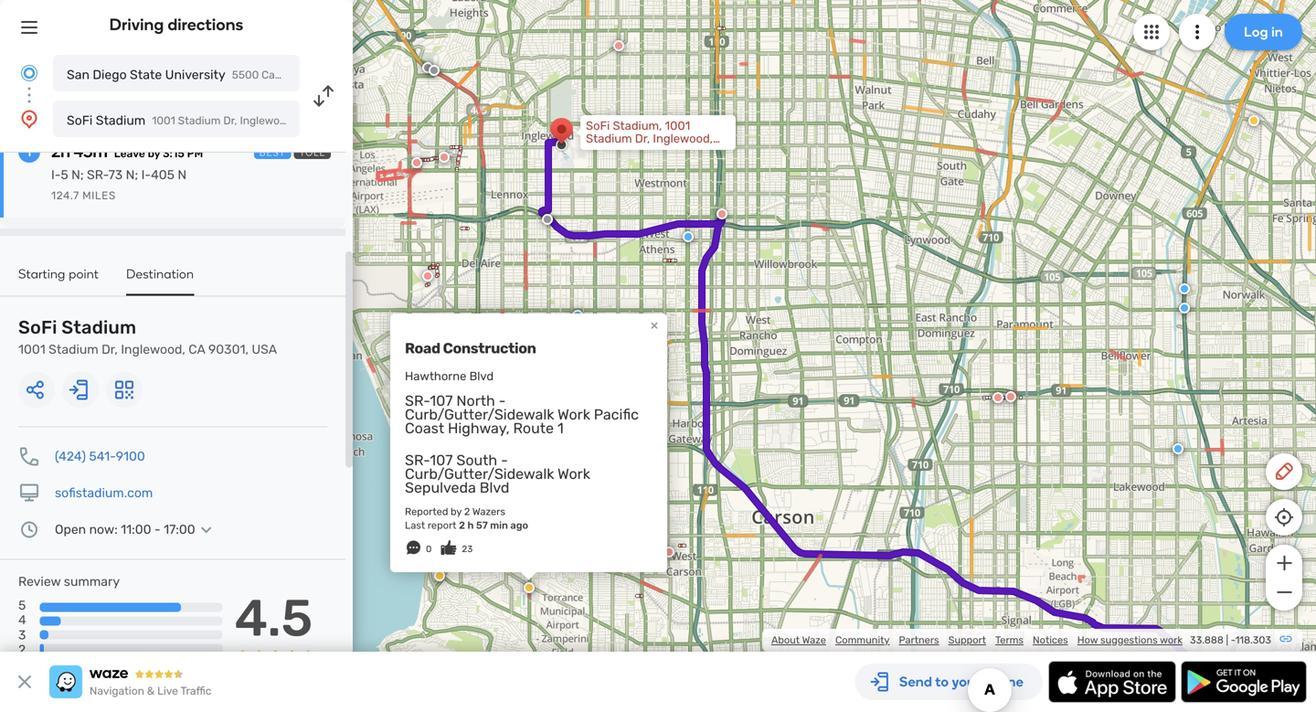 Task type: describe. For each thing, give the bounding box(es) containing it.
now:
[[89, 522, 118, 537]]

coast
[[405, 420, 444, 437]]

0 vertical spatial 90301,
[[315, 114, 349, 127]]

how suggestions work link
[[1077, 634, 1183, 646]]

0 horizontal spatial sofi
[[18, 317, 57, 338]]

3
[[18, 627, 26, 642]]

best
[[259, 147, 286, 158]]

starting point button
[[18, 266, 99, 294]]

1 vertical spatial 2
[[459, 519, 465, 532]]

community
[[835, 634, 890, 646]]

0 horizontal spatial dr,
[[102, 342, 118, 357]]

driving
[[109, 15, 164, 34]]

work
[[1160, 634, 1183, 646]]

about waze link
[[771, 634, 826, 646]]

miles
[[82, 189, 116, 202]]

waze
[[802, 634, 826, 646]]

open
[[55, 522, 86, 537]]

5 inside i-5 n; sr-73 n; i-405 n 124.7 miles
[[61, 167, 68, 182]]

0 horizontal spatial usa
[[252, 342, 277, 357]]

review
[[18, 574, 61, 589]]

notices link
[[1033, 634, 1068, 646]]

suggestions
[[1101, 634, 1158, 646]]

pm
[[187, 147, 203, 160]]

|
[[1226, 634, 1229, 646]]

route
[[513, 420, 554, 437]]

2 n; from the left
[[126, 167, 138, 182]]

sr-107 north - curb/gutter/sidewalk work pacific coast highway, route 1
[[405, 392, 639, 437]]

2h 45m leave by 3:15 pm
[[51, 142, 203, 161]]

community link
[[835, 634, 890, 646]]

zoom in image
[[1273, 552, 1296, 574]]

0 vertical spatial usa
[[352, 114, 374, 127]]

118.303
[[1236, 634, 1271, 646]]

405
[[151, 167, 175, 182]]

h
[[467, 519, 474, 532]]

107 for north
[[430, 392, 453, 409]]

1 inside sr-107 north - curb/gutter/sidewalk work pacific coast highway, route 1
[[557, 420, 564, 437]]

sofi inside sofi stadium, 1001 stadium dr, inglewood, ca 90301, usa
[[586, 119, 610, 133]]

45m
[[74, 142, 108, 161]]

1001 inside sofi stadium, 1001 stadium dr, inglewood, ca 90301, usa
[[665, 119, 690, 133]]

review summary
[[18, 574, 120, 589]]

support
[[948, 634, 986, 646]]

- for north
[[499, 392, 506, 409]]

university
[[165, 67, 225, 82]]

usa inside sofi stadium, 1001 stadium dr, inglewood, ca 90301, usa
[[645, 144, 668, 159]]

navigation & live traffic
[[90, 685, 212, 697]]

curb/gutter/sidewalk for south
[[405, 465, 554, 483]]

sofistadium.com link
[[55, 485, 153, 500]]

1 n; from the left
[[71, 167, 84, 182]]

san diego state university button
[[53, 55, 300, 91]]

navigation
[[90, 685, 144, 697]]

0 horizontal spatial ca
[[189, 342, 205, 357]]

by inside 2h 45m leave by 3:15 pm
[[148, 147, 160, 160]]

sepulveda
[[405, 479, 476, 496]]

summary
[[64, 574, 120, 589]]

starting
[[18, 266, 65, 282]]

reported by 2 wazers last report 2 h 57 min ago
[[405, 505, 528, 532]]

road
[[405, 339, 440, 357]]

how
[[1077, 634, 1098, 646]]

0
[[426, 543, 432, 554]]

toll
[[299, 147, 325, 158]]

hawthorne blvd
[[405, 369, 494, 383]]

terms link
[[995, 634, 1024, 646]]

sr-107 south - curb/gutter/sidewalk work sepulveda blvd
[[405, 452, 590, 496]]

report
[[428, 519, 457, 532]]

curb/gutter/sidewalk for north
[[405, 406, 554, 423]]

traffic
[[181, 685, 212, 697]]

3:15
[[163, 147, 184, 160]]

sr- inside i-5 n; sr-73 n; i-405 n 124.7 miles
[[87, 167, 108, 182]]

zoom out image
[[1273, 581, 1296, 603]]

0 horizontal spatial 1001
[[18, 342, 45, 357]]

- right |
[[1231, 634, 1236, 646]]

hawthorne
[[405, 369, 467, 383]]

541-
[[89, 449, 116, 464]]

9100
[[116, 449, 145, 464]]

south
[[456, 452, 497, 469]]

4.5
[[235, 588, 313, 649]]

diego
[[93, 67, 127, 82]]

about waze community partners support terms notices how suggestions work 33.888 | -118.303
[[771, 634, 1271, 646]]

0 vertical spatial sofi stadium 1001 stadium dr, inglewood, ca 90301, usa
[[67, 113, 374, 128]]

57
[[476, 519, 488, 532]]

open now: 11:00 - 17:00
[[55, 522, 195, 537]]

work for sr-107 north - curb/gutter/sidewalk work pacific coast highway, route 1
[[558, 406, 590, 423]]

support link
[[948, 634, 986, 646]]

live
[[157, 685, 178, 697]]

destination
[[126, 266, 194, 282]]

107 for south
[[430, 452, 453, 469]]

police image
[[572, 310, 583, 321]]

1 horizontal spatial 1001
[[152, 114, 175, 127]]

1 i- from the left
[[51, 167, 61, 182]]

current location image
[[18, 62, 40, 84]]

inglewood, inside sofi stadium, 1001 stadium dr, inglewood, ca 90301, usa
[[653, 132, 713, 146]]

location image
[[18, 108, 40, 130]]

wazers
[[472, 505, 505, 518]]

hazard image
[[1249, 115, 1260, 126]]

×
[[650, 316, 659, 333]]



Task type: vqa. For each thing, say whether or not it's contained in the screenshot.
the middle SR-
yes



Task type: locate. For each thing, give the bounding box(es) containing it.
partners
[[899, 634, 939, 646]]

sr- up miles
[[87, 167, 108, 182]]

1 horizontal spatial 90301,
[[315, 114, 349, 127]]

1 horizontal spatial inglewood,
[[240, 114, 295, 127]]

0 vertical spatial work
[[558, 406, 590, 423]]

curb/gutter/sidewalk inside sr-107 north - curb/gutter/sidewalk work pacific coast highway, route 1
[[405, 406, 554, 423]]

by up report
[[451, 505, 462, 518]]

0 horizontal spatial 5
[[18, 598, 26, 613]]

17:00
[[164, 522, 195, 537]]

1 vertical spatial sr-
[[405, 392, 430, 409]]

1 curb/gutter/sidewalk from the top
[[405, 406, 554, 423]]

computer image
[[18, 482, 40, 504]]

0 vertical spatial 107
[[430, 392, 453, 409]]

2 horizontal spatial ca
[[586, 144, 601, 159]]

stadium inside sofi stadium, 1001 stadium dr, inglewood, ca 90301, usa
[[586, 132, 632, 146]]

- for south
[[501, 452, 508, 469]]

highway,
[[448, 420, 510, 437]]

33.888
[[1190, 634, 1224, 646]]

construction
[[443, 339, 536, 357]]

stadium
[[96, 113, 146, 128], [178, 114, 221, 127], [586, 132, 632, 146], [62, 317, 136, 338], [49, 342, 98, 357]]

5 up 124.7 at the left top of page
[[61, 167, 68, 182]]

sr- for sr-107 south - curb/gutter/sidewalk work sepulveda blvd
[[405, 452, 430, 469]]

sofi stadium 1001 stadium dr, inglewood, ca 90301, usa up pm
[[67, 113, 374, 128]]

1 horizontal spatial n;
[[126, 167, 138, 182]]

1 horizontal spatial dr,
[[223, 114, 237, 127]]

× link
[[646, 316, 663, 333]]

by left the 3:15
[[148, 147, 160, 160]]

dr, inside sofi stadium, 1001 stadium dr, inglewood, ca 90301, usa
[[635, 132, 650, 146]]

n
[[178, 167, 187, 182]]

2 down 4
[[18, 642, 26, 657]]

n; right 73
[[126, 167, 138, 182]]

road closed image
[[613, 40, 624, 51], [439, 152, 450, 163], [1005, 391, 1016, 402], [664, 547, 675, 558]]

90301, inside sofi stadium, 1001 stadium dr, inglewood, ca 90301, usa
[[604, 144, 642, 159]]

0 horizontal spatial 90301,
[[208, 342, 249, 357]]

73
[[108, 167, 123, 182]]

0 horizontal spatial i-
[[51, 167, 61, 182]]

notices
[[1033, 634, 1068, 646]]

pacific
[[594, 406, 639, 423]]

2 vertical spatial usa
[[252, 342, 277, 357]]

sr- down coast
[[405, 452, 430, 469]]

(424) 541-9100
[[55, 449, 145, 464]]

2 horizontal spatial sofi
[[586, 119, 610, 133]]

blvd inside sr-107 south - curb/gutter/sidewalk work sepulveda blvd
[[480, 479, 510, 496]]

north
[[456, 392, 495, 409]]

2 vertical spatial 2
[[18, 642, 26, 657]]

sofi stadium 1001 stadium dr, inglewood, ca 90301, usa down destination button
[[18, 317, 277, 357]]

work for sr-107 south - curb/gutter/sidewalk work sepulveda blvd
[[558, 465, 590, 483]]

0 vertical spatial 1
[[27, 144, 31, 160]]

1 vertical spatial blvd
[[480, 479, 510, 496]]

stadium,
[[613, 119, 662, 133]]

1 work from the top
[[558, 406, 590, 423]]

107
[[430, 392, 453, 409], [430, 452, 453, 469]]

0 vertical spatial ca
[[298, 114, 312, 127]]

0 horizontal spatial n;
[[71, 167, 84, 182]]

sofi stadium 1001 stadium dr, inglewood, ca 90301, usa
[[67, 113, 374, 128], [18, 317, 277, 357]]

n;
[[71, 167, 84, 182], [126, 167, 138, 182]]

i-
[[51, 167, 61, 182], [141, 167, 151, 182]]

1 horizontal spatial ca
[[298, 114, 312, 127]]

2 left h
[[459, 519, 465, 532]]

1 vertical spatial dr,
[[635, 132, 650, 146]]

- inside sr-107 south - curb/gutter/sidewalk work sepulveda blvd
[[501, 452, 508, 469]]

work down sr-107 north - curb/gutter/sidewalk work pacific coast highway, route 1
[[558, 465, 590, 483]]

2 i- from the left
[[141, 167, 151, 182]]

link image
[[1279, 632, 1293, 646]]

&
[[147, 685, 155, 697]]

police image
[[683, 231, 694, 242], [1179, 283, 1190, 294], [1179, 303, 1190, 314], [1173, 443, 1184, 454]]

sr-
[[87, 167, 108, 182], [405, 392, 430, 409], [405, 452, 430, 469]]

terms
[[995, 634, 1024, 646]]

point
[[69, 266, 99, 282]]

1 vertical spatial 90301,
[[604, 144, 642, 159]]

1 horizontal spatial 5
[[61, 167, 68, 182]]

by
[[148, 147, 160, 160], [451, 505, 462, 518]]

23
[[462, 543, 473, 554]]

starting point
[[18, 266, 99, 282]]

state
[[130, 67, 162, 82]]

1 vertical spatial work
[[558, 465, 590, 483]]

dr,
[[223, 114, 237, 127], [635, 132, 650, 146], [102, 342, 118, 357]]

1001 right the stadium,
[[665, 119, 690, 133]]

0 vertical spatial 5
[[61, 167, 68, 182]]

pencil image
[[1273, 461, 1295, 483]]

clock image
[[18, 519, 40, 541]]

2 vertical spatial ca
[[189, 342, 205, 357]]

2
[[464, 505, 470, 518], [459, 519, 465, 532], [18, 642, 26, 657]]

107 inside sr-107 north - curb/gutter/sidewalk work pacific coast highway, route 1
[[430, 392, 453, 409]]

min
[[490, 519, 508, 532]]

124.7
[[51, 189, 79, 202]]

0 vertical spatial curb/gutter/sidewalk
[[405, 406, 554, 423]]

(424) 541-9100 link
[[55, 449, 145, 464]]

1 horizontal spatial by
[[451, 505, 462, 518]]

work left pacific
[[558, 406, 590, 423]]

107 inside sr-107 south - curb/gutter/sidewalk work sepulveda blvd
[[430, 452, 453, 469]]

2 curb/gutter/sidewalk from the top
[[405, 465, 554, 483]]

1 vertical spatial 107
[[430, 452, 453, 469]]

partners link
[[899, 634, 939, 646]]

1 right route
[[557, 420, 564, 437]]

1 horizontal spatial i-
[[141, 167, 151, 182]]

i- up 124.7 at the left top of page
[[51, 167, 61, 182]]

-
[[499, 392, 506, 409], [501, 452, 508, 469], [154, 522, 161, 537], [1231, 634, 1236, 646]]

2 up h
[[464, 505, 470, 518]]

107 up the sepulveda at left
[[430, 452, 453, 469]]

2 vertical spatial sr-
[[405, 452, 430, 469]]

road construction
[[405, 339, 536, 357]]

ago
[[510, 519, 528, 532]]

destination button
[[126, 266, 194, 296]]

1 vertical spatial 1
[[557, 420, 564, 437]]

0 vertical spatial sr-
[[87, 167, 108, 182]]

0 vertical spatial by
[[148, 147, 160, 160]]

by inside reported by 2 wazers last report 2 h 57 min ago
[[451, 505, 462, 518]]

11:00
[[121, 522, 151, 537]]

blvd up north
[[469, 369, 494, 383]]

x image
[[14, 671, 36, 693]]

2 vertical spatial 90301,
[[208, 342, 249, 357]]

blvd up wazers
[[480, 479, 510, 496]]

2 work from the top
[[558, 465, 590, 483]]

1 vertical spatial curb/gutter/sidewalk
[[405, 465, 554, 483]]

4
[[18, 613, 26, 628]]

1 vertical spatial usa
[[645, 144, 668, 159]]

1
[[27, 144, 31, 160], [557, 420, 564, 437]]

sofistadium.com
[[55, 485, 153, 500]]

0 vertical spatial inglewood,
[[240, 114, 295, 127]]

0 horizontal spatial by
[[148, 147, 160, 160]]

2 horizontal spatial dr,
[[635, 132, 650, 146]]

- inside sr-107 north - curb/gutter/sidewalk work pacific coast highway, route 1
[[499, 392, 506, 409]]

blvd
[[469, 369, 494, 383], [480, 479, 510, 496]]

sofi up 45m at the left of the page
[[67, 113, 93, 128]]

last
[[405, 519, 425, 532]]

driving directions
[[109, 15, 244, 34]]

1 horizontal spatial usa
[[352, 114, 374, 127]]

1 vertical spatial sofi stadium 1001 stadium dr, inglewood, ca 90301, usa
[[18, 317, 277, 357]]

inglewood,
[[240, 114, 295, 127], [653, 132, 713, 146], [121, 342, 185, 357]]

- right south
[[501, 452, 508, 469]]

- right north
[[499, 392, 506, 409]]

2 vertical spatial inglewood,
[[121, 342, 185, 357]]

2 horizontal spatial usa
[[645, 144, 668, 159]]

1 vertical spatial inglewood,
[[653, 132, 713, 146]]

n; up 124.7 at the left top of page
[[71, 167, 84, 182]]

2 horizontal spatial inglewood,
[[653, 132, 713, 146]]

accident image
[[422, 62, 433, 73], [429, 65, 440, 76], [542, 214, 553, 225]]

directions
[[168, 15, 244, 34]]

1 left the 2h
[[27, 144, 31, 160]]

sofi
[[67, 113, 93, 128], [586, 119, 610, 133], [18, 317, 57, 338]]

- for 11:00
[[154, 522, 161, 537]]

i-5 n; sr-73 n; i-405 n 124.7 miles
[[51, 167, 187, 202]]

2 vertical spatial dr,
[[102, 342, 118, 357]]

2 horizontal spatial 90301,
[[604, 144, 642, 159]]

0 vertical spatial 2
[[464, 505, 470, 518]]

road closed image
[[411, 157, 422, 168], [717, 208, 728, 219], [422, 271, 433, 282], [993, 392, 1004, 403]]

curb/gutter/sidewalk up wazers
[[405, 465, 554, 483]]

2h
[[51, 142, 70, 161]]

sr- for sr-107 north - curb/gutter/sidewalk work pacific coast highway, route 1
[[405, 392, 430, 409]]

0 vertical spatial dr,
[[223, 114, 237, 127]]

1001
[[152, 114, 175, 127], [665, 119, 690, 133], [18, 342, 45, 357]]

2 horizontal spatial 1001
[[665, 119, 690, 133]]

sr- up coast
[[405, 392, 430, 409]]

1 horizontal spatial 1
[[557, 420, 564, 437]]

sofi left the stadium,
[[586, 119, 610, 133]]

sofi stadium, 1001 stadium dr, inglewood, ca 90301, usa
[[586, 119, 713, 159]]

5 4 3 2
[[18, 598, 26, 657]]

1 vertical spatial ca
[[586, 144, 601, 159]]

2 107 from the top
[[430, 452, 453, 469]]

ca inside sofi stadium, 1001 stadium dr, inglewood, ca 90301, usa
[[586, 144, 601, 159]]

work inside sr-107 north - curb/gutter/sidewalk work pacific coast highway, route 1
[[558, 406, 590, 423]]

work inside sr-107 south - curb/gutter/sidewalk work sepulveda blvd
[[558, 465, 590, 483]]

0 vertical spatial blvd
[[469, 369, 494, 383]]

107 down hawthorne
[[430, 392, 453, 409]]

chevron down image
[[195, 522, 217, 537]]

i- down leave
[[141, 167, 151, 182]]

leave
[[114, 147, 145, 160]]

1001 down starting point button
[[18, 342, 45, 357]]

san
[[67, 67, 90, 82]]

usa
[[352, 114, 374, 127], [645, 144, 668, 159], [252, 342, 277, 357]]

about
[[771, 634, 800, 646]]

curb/gutter/sidewalk up south
[[405, 406, 554, 423]]

open now: 11:00 - 17:00 button
[[55, 522, 217, 537]]

1 107 from the top
[[430, 392, 453, 409]]

1 vertical spatial by
[[451, 505, 462, 518]]

0 horizontal spatial 1
[[27, 144, 31, 160]]

1 vertical spatial 5
[[18, 598, 26, 613]]

5 inside the 5 4 3 2
[[18, 598, 26, 613]]

sr- inside sr-107 south - curb/gutter/sidewalk work sepulveda blvd
[[405, 452, 430, 469]]

reported
[[405, 505, 448, 518]]

sr- inside sr-107 north - curb/gutter/sidewalk work pacific coast highway, route 1
[[405, 392, 430, 409]]

5
[[61, 167, 68, 182], [18, 598, 26, 613]]

call image
[[18, 446, 40, 468]]

(424)
[[55, 449, 86, 464]]

5 up 3
[[18, 598, 26, 613]]

0 horizontal spatial inglewood,
[[121, 342, 185, 357]]

1 horizontal spatial sofi
[[67, 113, 93, 128]]

1001 up the 3:15
[[152, 114, 175, 127]]

curb/gutter/sidewalk inside sr-107 south - curb/gutter/sidewalk work sepulveda blvd
[[405, 465, 554, 483]]

- right 11:00
[[154, 522, 161, 537]]

sofi down starting point button
[[18, 317, 57, 338]]

2 inside the 5 4 3 2
[[18, 642, 26, 657]]

san diego state university
[[67, 67, 225, 82]]



